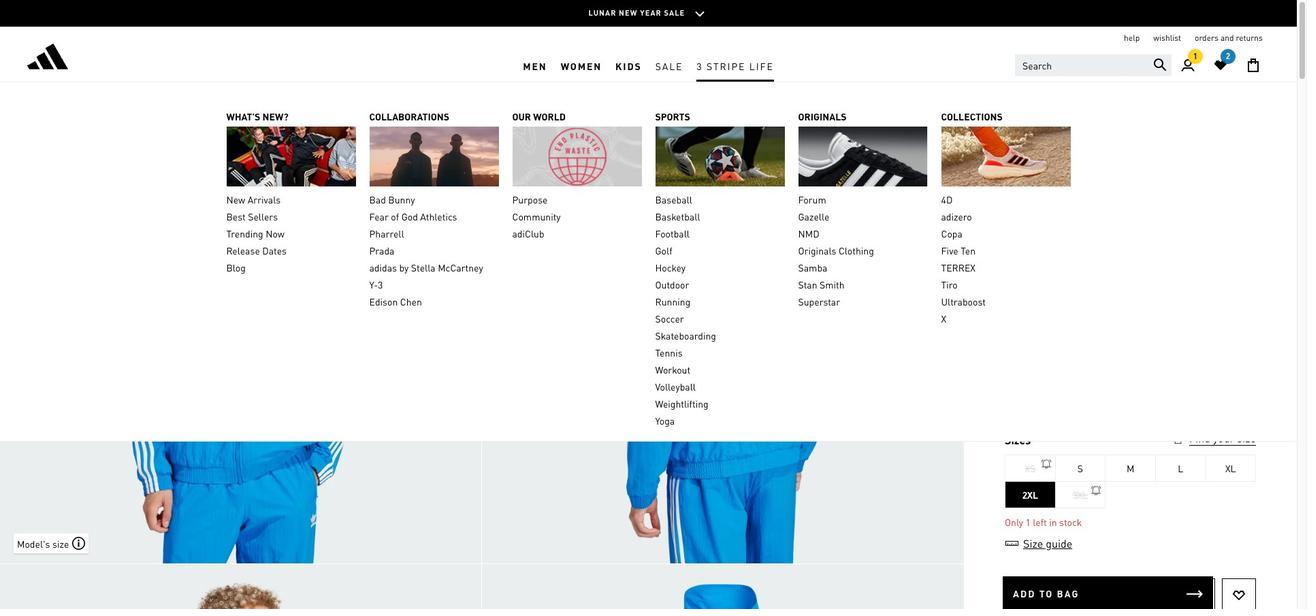 Task type: locate. For each thing, give the bounding box(es) containing it.
originals up samba
[[798, 244, 836, 257]]

originals inside forum gazelle nmd originals clothing samba stan smith superstar
[[798, 244, 836, 257]]

originals inside men's • originals adicolor woven firebird track top $80
[[1045, 103, 1089, 118]]

wishlist
[[1154, 33, 1181, 43]]

1 horizontal spatial size
[[1237, 431, 1256, 445]]

0 vertical spatial 3
[[697, 60, 703, 72]]

athletics
[[420, 211, 457, 223]]

bad
[[369, 194, 386, 206]]

3 stripe life
[[697, 60, 774, 72]]

best
[[226, 211, 246, 223]]

main navigation element
[[0, 50, 1297, 442]]

s
[[1078, 462, 1083, 475]]

stripe
[[707, 60, 746, 72]]

1 vertical spatial size
[[52, 538, 69, 550]]

blog
[[226, 262, 246, 274]]

soccer link
[[655, 312, 785, 326]]

new arrivals link
[[226, 193, 356, 207]]

running
[[655, 296, 691, 308]]

bag
[[1057, 588, 1080, 600]]

bad bunny fear of god athletics pharrell prada adidas by stella mccartney y-3 edison chen
[[369, 194, 483, 308]]

sale right kids link
[[655, 60, 683, 72]]

3xl button
[[1056, 481, 1106, 509]]

sports
[[655, 110, 690, 123]]

size right model's
[[52, 538, 69, 550]]

guide
[[1046, 537, 1072, 551]]

workout
[[655, 364, 690, 376]]

size
[[1237, 431, 1256, 445], [52, 538, 69, 550]]

trending
[[226, 228, 263, 240]]

1 vertical spatial 3
[[378, 279, 383, 291]]

l button
[[1156, 455, 1206, 482]]

sale right 'year'
[[664, 8, 685, 18]]

1 horizontal spatial originals
[[1045, 103, 1089, 118]]

forum gazelle nmd originals clothing samba stan smith superstar
[[798, 193, 874, 308]]

soccer
[[655, 313, 684, 325]]

Search field
[[1015, 54, 1172, 76]]

sale link
[[649, 50, 690, 82]]

model's size
[[17, 538, 69, 550]]

adiclub
[[512, 228, 544, 240]]

0 horizontal spatial originals
[[798, 244, 836, 257]]

men's • originals adicolor woven firebird track top $80
[[1005, 103, 1221, 191]]

lunar new year sale
[[589, 8, 685, 18]]

1 vertical spatial sale
[[655, 60, 683, 72]]

running link
[[655, 295, 785, 309]]

volleyball
[[655, 381, 696, 393]]

sale inside "sale" link
[[655, 60, 683, 72]]

collaborations
[[369, 110, 449, 123]]

originals link
[[798, 110, 928, 123]]

track
[[1103, 146, 1173, 170]]

originals
[[798, 110, 847, 123]]

x
[[941, 313, 947, 325]]

sports link
[[655, 110, 785, 123]]

basketball link
[[655, 210, 785, 224]]

1 link
[[1172, 49, 1204, 82]]

1 down the orders
[[1193, 51, 1198, 61]]

help link
[[1124, 33, 1140, 44]]

0 vertical spatial originals
[[1045, 103, 1089, 118]]

prada
[[369, 245, 395, 257]]

tennis
[[655, 347, 683, 359]]

adidas
[[369, 262, 397, 274]]

0 horizontal spatial 3
[[378, 279, 383, 291]]

m button
[[1106, 455, 1156, 482]]

tiro link
[[941, 278, 1071, 292]]

3 down adidas
[[378, 279, 383, 291]]

men link
[[516, 50, 554, 82]]

stan
[[798, 278, 817, 291]]

3
[[697, 60, 703, 72], [378, 279, 383, 291]]

ultraboost link
[[941, 295, 1071, 309]]

adizero
[[941, 211, 972, 223]]

woven
[[1120, 125, 1198, 148]]

release
[[226, 245, 260, 257]]

community link
[[512, 210, 642, 224]]

women
[[561, 60, 602, 72]]

new
[[619, 8, 638, 18]]

new?
[[263, 110, 289, 123]]

stock
[[1059, 516, 1082, 528]]

purpose community adiclub
[[512, 194, 561, 240]]

superstar
[[798, 295, 840, 308]]

only
[[1005, 516, 1023, 528]]

terrex link
[[941, 261, 1071, 275]]

3 left stripe
[[697, 60, 703, 72]]

of
[[391, 211, 399, 223]]

what's
[[226, 110, 260, 123]]

1 left left
[[1026, 516, 1031, 528]]

workout link
[[655, 363, 785, 377]]

blue adicolor woven firebird track top image
[[0, 82, 481, 564], [482, 82, 963, 564], [0, 564, 481, 609], [482, 564, 963, 609]]

•
[[1037, 103, 1042, 118]]

forum link
[[798, 193, 928, 206]]

size right your
[[1237, 431, 1256, 445]]

life
[[749, 60, 774, 72]]

0 horizontal spatial 1
[[1026, 516, 1031, 528]]

only 1 left in stock
[[1005, 516, 1082, 528]]

originals up 'adicolor' at the top of page
[[1045, 103, 1089, 118]]

hockey link
[[655, 261, 785, 275]]

1 horizontal spatial 1
[[1193, 51, 1198, 61]]

purpose
[[512, 194, 548, 206]]

new
[[226, 194, 245, 206]]

0 vertical spatial size
[[1237, 431, 1256, 445]]

yoga link
[[655, 414, 785, 428]]

1 vertical spatial originals
[[798, 244, 836, 257]]

skateboarding
[[655, 330, 716, 342]]

xl button
[[1206, 455, 1256, 482]]

find your size image
[[1172, 434, 1185, 447]]

size guide link
[[1005, 537, 1073, 551]]

what's new? link
[[226, 110, 356, 123]]

0 horizontal spatial size
[[52, 538, 69, 550]]

collections
[[941, 110, 1003, 123]]

4d link
[[941, 193, 1071, 207]]

bunny
[[388, 194, 415, 206]]

outdoor
[[655, 279, 689, 291]]

1 vertical spatial 1
[[1026, 516, 1031, 528]]

1 horizontal spatial 3
[[697, 60, 703, 72]]



Task type: describe. For each thing, give the bounding box(es) containing it.
yoga
[[655, 415, 675, 427]]

2
[[1226, 51, 1230, 61]]

edison chen link
[[369, 295, 499, 309]]

4d
[[941, 194, 953, 206]]

terrex
[[941, 262, 976, 274]]

3 inside bad bunny fear of god athletics pharrell prada adidas by stella mccartney y-3 edison chen
[[378, 279, 383, 291]]

bad bunny link
[[369, 193, 499, 207]]

our
[[512, 110, 531, 123]]

s button
[[1056, 455, 1106, 482]]

forum
[[798, 193, 826, 205]]

0 vertical spatial sale
[[664, 8, 685, 18]]

size
[[1023, 537, 1043, 551]]

y-
[[369, 279, 378, 291]]

weightlifting link
[[655, 397, 785, 411]]

mccartney
[[438, 262, 483, 274]]

0 vertical spatial 1
[[1193, 51, 1198, 61]]

volleyball link
[[655, 380, 785, 394]]

3xl
[[1073, 489, 1088, 501]]

purpose link
[[512, 193, 642, 207]]

kids link
[[609, 50, 649, 82]]

find your size
[[1189, 431, 1256, 445]]

y-3 link
[[369, 278, 499, 292]]

our world
[[512, 110, 566, 123]]

l
[[1178, 462, 1183, 475]]

women link
[[554, 50, 609, 82]]

god
[[401, 211, 418, 223]]

add to bag
[[1013, 588, 1080, 600]]

orders and returns link
[[1195, 33, 1263, 44]]

football link
[[655, 227, 785, 241]]

kids
[[616, 60, 642, 72]]

community
[[512, 211, 561, 223]]

tennis link
[[655, 346, 785, 360]]

trending now link
[[226, 227, 356, 241]]

$80
[[1005, 176, 1023, 191]]

men's
[[1005, 103, 1034, 118]]

2xl button
[[1006, 481, 1056, 509]]

release dates link
[[226, 244, 356, 258]]

baseball link
[[655, 193, 785, 207]]

adiclub link
[[512, 227, 642, 241]]

tiro
[[941, 279, 958, 291]]

best sellers link
[[226, 210, 356, 224]]

m
[[1127, 462, 1134, 475]]

edison
[[369, 296, 398, 308]]

gazelle
[[798, 210, 830, 223]]

dates
[[262, 245, 287, 257]]

collections link
[[941, 110, 1071, 123]]

chen
[[400, 296, 422, 308]]

stella
[[411, 262, 436, 274]]

now
[[266, 228, 285, 240]]

to
[[1039, 588, 1054, 600]]

left
[[1033, 516, 1047, 528]]

size guide
[[1023, 537, 1072, 551]]

lunar
[[589, 8, 616, 18]]

size inside 'find your size' button
[[1237, 431, 1256, 445]]

five ten link
[[941, 244, 1071, 258]]

fear
[[369, 211, 389, 223]]

baseball
[[655, 194, 692, 206]]

orders and returns
[[1195, 33, 1263, 43]]

by
[[399, 262, 409, 274]]

originals clothing link
[[798, 244, 928, 257]]

3 inside 3 stripe life link
[[697, 60, 703, 72]]

fear of god athletics link
[[369, 210, 499, 224]]

top
[[1178, 146, 1221, 170]]

blog link
[[226, 261, 356, 275]]

size inside model's size button
[[52, 538, 69, 550]]

men
[[523, 60, 547, 72]]

baseball basketball football golf hockey outdoor running soccer skateboarding tennis workout volleyball weightlifting yoga
[[655, 194, 716, 427]]

world
[[533, 110, 566, 123]]

year
[[640, 8, 662, 18]]

superstar link
[[798, 295, 928, 308]]

x link
[[941, 312, 1071, 326]]

help
[[1124, 33, 1140, 43]]

2 link
[[1204, 49, 1237, 82]]

nmd link
[[798, 227, 928, 240]]

3 stripe life link
[[690, 50, 781, 82]]

pharrell
[[369, 228, 404, 240]]



Task type: vqa. For each thing, say whether or not it's contained in the screenshot.
Forum
yes



